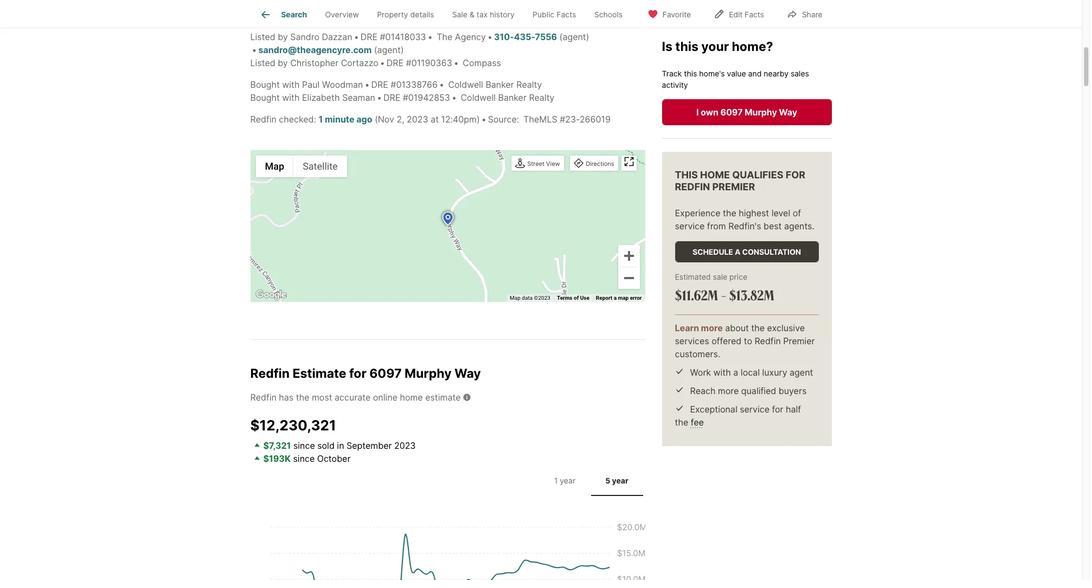 Task type: vqa. For each thing, say whether or not it's contained in the screenshot.
Buy ▾ dropdown button
no



Task type: locate. For each thing, give the bounding box(es) containing it.
2023 right "september" at the left
[[394, 440, 416, 451]]

with left the paul
[[282, 79, 300, 90]]

with up checked:
[[282, 92, 300, 103]]

1 year tab
[[539, 467, 591, 494]]

435-
[[514, 31, 535, 42]]

best
[[764, 221, 782, 231]]

(nov
[[375, 114, 394, 124]]

this inside track this home's value and nearby sales activity
[[684, 69, 697, 78]]

source:
[[488, 114, 519, 124]]

redfin estimate for 6097 murphy way
[[250, 366, 481, 381]]

at
[[431, 114, 439, 124]]

0 vertical spatial by
[[278, 31, 288, 42]]

01418033
[[385, 31, 426, 42]]

since up since october
[[293, 440, 315, 451]]

by down search link
[[278, 31, 288, 42]]

consultation
[[742, 247, 801, 256]]

0 vertical spatial agent
[[563, 31, 586, 42]]

2 horizontal spatial agent
[[790, 367, 813, 378]]

by left "christopher"
[[278, 57, 288, 68]]

sale
[[713, 272, 727, 281]]

redfin checked: 1 minute ago (nov 2, 2023 at 12:40pm) • source: themls # 23-266019
[[250, 114, 611, 124]]

)
[[586, 31, 589, 42], [401, 44, 404, 55]]

sold
[[317, 440, 335, 451]]

the up to
[[751, 323, 765, 333]]

6097 right the own
[[721, 107, 743, 118]]

premier
[[712, 181, 755, 193]]

minute
[[325, 114, 354, 124]]

0 vertical spatial more
[[701, 323, 723, 333]]

5
[[605, 476, 610, 485]]

coldwell
[[448, 79, 483, 90], [461, 92, 496, 103]]

schools tab
[[585, 2, 632, 28]]

1 vertical spatial for
[[772, 404, 783, 415]]

redfin inside about the exclusive services offered to redfin premier customers.
[[755, 336, 781, 346]]

year for 5 year
[[612, 476, 628, 485]]

sale & tax history tab
[[443, 2, 524, 28]]

&
[[470, 10, 475, 19]]

redfin left checked:
[[250, 114, 277, 124]]

report
[[596, 295, 612, 301]]

0 vertical spatial way
[[779, 107, 797, 118]]

map left satellite
[[265, 161, 284, 172]]

2 vertical spatial agent
[[790, 367, 813, 378]]

6097 up online
[[369, 366, 402, 381]]

0 horizontal spatial of
[[574, 295, 579, 301]]

banker down compass
[[486, 79, 514, 90]]

for inside exceptional service for half the
[[772, 404, 783, 415]]

menu bar
[[256, 155, 347, 177]]

of up agents.
[[793, 208, 801, 218]]

learn more link
[[675, 323, 723, 333]]

this right is on the top of page
[[675, 39, 699, 54]]

map for map
[[265, 161, 284, 172]]

0 vertical spatial with
[[282, 79, 300, 90]]

murphy up estimate
[[405, 366, 452, 381]]

property
[[377, 10, 408, 19]]

1 vertical spatial of
[[574, 295, 579, 301]]

agent down "01418033"
[[377, 44, 401, 55]]

facts right edit
[[745, 9, 764, 19]]

2 year from the left
[[612, 476, 628, 485]]

1 horizontal spatial )
[[586, 31, 589, 42]]

2 by from the top
[[278, 57, 288, 68]]

1 vertical spatial this
[[684, 69, 697, 78]]

1 vertical spatial tab list
[[537, 465, 645, 496]]

1 horizontal spatial agent
[[563, 31, 586, 42]]

1 horizontal spatial 1
[[554, 476, 558, 485]]

with right 'work'
[[714, 367, 731, 378]]

satellite
[[303, 161, 338, 172]]

map data ©2023
[[510, 295, 550, 301]]

agent
[[563, 31, 586, 42], [377, 44, 401, 55], [790, 367, 813, 378]]

murphy inside button
[[745, 107, 777, 118]]

0 horizontal spatial (
[[374, 44, 377, 55]]

sales
[[791, 69, 809, 78]]

0 horizontal spatial service
[[675, 221, 705, 231]]

1 vertical spatial 1
[[554, 476, 558, 485]]

home
[[400, 392, 423, 403]]

from
[[707, 221, 726, 231]]

0 horizontal spatial facts
[[557, 10, 576, 19]]

0 vertical spatial since
[[293, 440, 315, 451]]

for up redfin has the most accurate online home estimate
[[349, 366, 367, 381]]

1
[[319, 114, 323, 124], [554, 476, 558, 485]]

0 vertical spatial listed
[[250, 31, 275, 42]]

1 left minute
[[319, 114, 323, 124]]

1 vertical spatial with
[[282, 92, 300, 103]]

facts right the public
[[557, 10, 576, 19]]

1 vertical spatial service
[[740, 404, 770, 415]]

sandro
[[290, 31, 319, 42]]

map inside map popup button
[[265, 161, 284, 172]]

of
[[793, 208, 801, 218], [574, 295, 579, 301]]

buyers
[[779, 386, 807, 396]]

1 horizontal spatial 6097
[[721, 107, 743, 118]]

this for home's
[[684, 69, 697, 78]]

0 vertical spatial for
[[349, 366, 367, 381]]

•
[[354, 31, 359, 42], [428, 31, 433, 42], [488, 31, 492, 42], [252, 44, 257, 55], [380, 57, 385, 68], [454, 57, 459, 68], [365, 79, 370, 90], [439, 79, 444, 90], [377, 92, 382, 103], [452, 92, 457, 103], [482, 114, 486, 124]]

compass
[[463, 57, 501, 68]]

i own 6097 murphy way
[[696, 107, 797, 118]]

listed down search link
[[250, 31, 275, 42]]

way inside button
[[779, 107, 797, 118]]

0 vertical spatial )
[[586, 31, 589, 42]]

year left 5
[[560, 476, 576, 485]]

to
[[744, 336, 752, 346]]

1 horizontal spatial year
[[612, 476, 628, 485]]

by
[[278, 31, 288, 42], [278, 57, 288, 68]]

more up the exceptional
[[718, 386, 739, 396]]

redfin has the most accurate online home estimate
[[250, 392, 461, 403]]

0 vertical spatial of
[[793, 208, 801, 218]]

1 vertical spatial (
[[374, 44, 377, 55]]

bought up checked:
[[250, 92, 280, 103]]

coldwell up 12:40pm)
[[461, 92, 496, 103]]

$11.62m
[[675, 286, 718, 304]]

seaman
[[342, 92, 375, 103]]

1 vertical spatial )
[[401, 44, 404, 55]]

1 left 5
[[554, 476, 558, 485]]

1 horizontal spatial service
[[740, 404, 770, 415]]

0 vertical spatial (
[[560, 31, 563, 42]]

0 horizontal spatial a
[[614, 295, 617, 301]]

ago
[[356, 114, 372, 124]]

overview tab
[[316, 2, 368, 28]]

the up from
[[723, 208, 736, 218]]

woodman
[[322, 79, 363, 90]]

nearby
[[764, 69, 789, 78]]

1 vertical spatial bought
[[250, 92, 280, 103]]

street view
[[527, 160, 560, 167]]

0 vertical spatial bought
[[250, 79, 280, 90]]

1 horizontal spatial of
[[793, 208, 801, 218]]

0 vertical spatial tab list
[[250, 0, 640, 28]]

1 year from the left
[[560, 476, 576, 485]]

1 vertical spatial 6097
[[369, 366, 402, 381]]

1 horizontal spatial murphy
[[745, 107, 777, 118]]

schools
[[594, 10, 623, 19]]

way down sales
[[779, 107, 797, 118]]

2023 right 2,
[[407, 114, 428, 124]]

year
[[560, 476, 576, 485], [612, 476, 628, 485]]

1 vertical spatial map
[[510, 295, 521, 301]]

1 vertical spatial by
[[278, 57, 288, 68]]

year for 1 year
[[560, 476, 576, 485]]

1 vertical spatial agent
[[377, 44, 401, 55]]

0 vertical spatial 1
[[319, 114, 323, 124]]

since right $193k
[[293, 453, 315, 464]]

facts inside button
[[745, 9, 764, 19]]

qualifies
[[732, 169, 783, 180]]

experience
[[675, 208, 721, 218]]

0 vertical spatial banker
[[486, 79, 514, 90]]

0 vertical spatial 2023
[[407, 114, 428, 124]]

1 horizontal spatial way
[[779, 107, 797, 118]]

1 vertical spatial 2023
[[394, 440, 416, 451]]

0 vertical spatial this
[[675, 39, 699, 54]]

themls
[[524, 114, 557, 124]]

listed left "christopher"
[[250, 57, 275, 68]]

tab list
[[250, 0, 640, 28], [537, 465, 645, 496]]

service inside experience the highest level of service from redfin's best agents.
[[675, 221, 705, 231]]

0 vertical spatial realty
[[517, 79, 542, 90]]

0 horizontal spatial map
[[265, 161, 284, 172]]

1 inside 1 year tab
[[554, 476, 558, 485]]

property details tab
[[368, 2, 443, 28]]

1 listed from the top
[[250, 31, 275, 42]]

the
[[723, 208, 736, 218], [751, 323, 765, 333], [296, 392, 309, 403], [675, 417, 688, 428]]

bought left the paul
[[250, 79, 280, 90]]

redfin right to
[[755, 336, 781, 346]]

data
[[522, 295, 533, 301]]

for left half
[[772, 404, 783, 415]]

1 horizontal spatial facts
[[745, 9, 764, 19]]

) down schools tab
[[586, 31, 589, 42]]

0 horizontal spatial agent
[[377, 44, 401, 55]]

1 vertical spatial more
[[718, 386, 739, 396]]

agent up buyers
[[790, 367, 813, 378]]

edit facts
[[729, 9, 764, 19]]

) down "01418033"
[[401, 44, 404, 55]]

way
[[779, 107, 797, 118], [454, 366, 481, 381]]

facts inside 'tab'
[[557, 10, 576, 19]]

this right track
[[684, 69, 697, 78]]

# right themls
[[560, 114, 565, 124]]

since sold in september 2023
[[291, 440, 416, 451]]

the left fee link
[[675, 417, 688, 428]]

since
[[293, 440, 315, 451], [293, 453, 315, 464]]

2 listed from the top
[[250, 57, 275, 68]]

5 year tab
[[591, 467, 643, 494]]

0 vertical spatial 6097
[[721, 107, 743, 118]]

2 since from the top
[[293, 453, 315, 464]]

redfin left has
[[250, 392, 277, 403]]

# up (nov
[[391, 79, 396, 90]]

map left the data
[[510, 295, 521, 301]]

266019
[[580, 114, 611, 124]]

1 vertical spatial way
[[454, 366, 481, 381]]

dre up cortazzo
[[361, 31, 377, 42]]

banker up source:
[[498, 92, 527, 103]]

customers.
[[675, 349, 720, 359]]

0 vertical spatial murphy
[[745, 107, 777, 118]]

2 bought from the top
[[250, 92, 280, 103]]

october
[[317, 453, 351, 464]]

0 horizontal spatial 1
[[319, 114, 323, 124]]

1 bought from the top
[[250, 79, 280, 90]]

#
[[380, 31, 385, 42], [406, 57, 412, 68], [391, 79, 396, 90], [403, 92, 408, 103], [560, 114, 565, 124]]

( up cortazzo
[[374, 44, 377, 55]]

this home qualifies for redfin premier
[[675, 169, 806, 193]]

murphy down and
[[745, 107, 777, 118]]

coldwell down compass
[[448, 79, 483, 90]]

public facts
[[533, 10, 576, 19]]

0 vertical spatial map
[[265, 161, 284, 172]]

2023
[[407, 114, 428, 124], [394, 440, 416, 451]]

1 vertical spatial a
[[734, 367, 738, 378]]

1 by from the top
[[278, 31, 288, 42]]

agent right 7556
[[563, 31, 586, 42]]

redfin for redfin estimate for 6097 murphy way
[[250, 366, 290, 381]]

google image
[[253, 288, 289, 302]]

1 vertical spatial listed
[[250, 57, 275, 68]]

0 vertical spatial service
[[675, 221, 705, 231]]

way up estimate
[[454, 366, 481, 381]]

year right 5
[[612, 476, 628, 485]]

local
[[741, 367, 760, 378]]

2 vertical spatial with
[[714, 367, 731, 378]]

sandro@theagencyre.com
[[258, 44, 372, 55]]

0 horizontal spatial )
[[401, 44, 404, 55]]

home?
[[732, 39, 773, 54]]

1 since from the top
[[293, 440, 315, 451]]

of inside experience the highest level of service from redfin's best agents.
[[793, 208, 801, 218]]

redfin
[[250, 114, 277, 124], [755, 336, 781, 346], [250, 366, 290, 381], [250, 392, 277, 403]]

0 horizontal spatial year
[[560, 476, 576, 485]]

service down experience on the right
[[675, 221, 705, 231]]

redfin for redfin has the most accurate online home estimate
[[250, 392, 277, 403]]

a left local
[[734, 367, 738, 378]]

since for sold
[[293, 440, 315, 451]]

redfin's
[[729, 221, 761, 231]]

0 horizontal spatial for
[[349, 366, 367, 381]]

realty
[[517, 79, 542, 90], [529, 92, 555, 103]]

service
[[675, 221, 705, 231], [740, 404, 770, 415]]

service down qualified
[[740, 404, 770, 415]]

1 horizontal spatial for
[[772, 404, 783, 415]]

of left use
[[574, 295, 579, 301]]

1 horizontal spatial map
[[510, 295, 521, 301]]

1 horizontal spatial a
[[734, 367, 738, 378]]

( right 7556
[[560, 31, 563, 42]]

23-
[[565, 114, 580, 124]]

redfin up has
[[250, 366, 290, 381]]

activity
[[662, 80, 688, 89]]

1 vertical spatial realty
[[529, 92, 555, 103]]

1 vertical spatial since
[[293, 453, 315, 464]]

more up offered
[[701, 323, 723, 333]]

1 horizontal spatial (
[[560, 31, 563, 42]]

a left map
[[614, 295, 617, 301]]

0 horizontal spatial murphy
[[405, 366, 452, 381]]



Task type: describe. For each thing, give the bounding box(es) containing it.
estimated
[[675, 272, 711, 281]]

sandro@theagencyre.com link
[[258, 44, 372, 55]]

directions
[[586, 160, 614, 167]]

your
[[701, 39, 729, 54]]

12:40pm)
[[441, 114, 480, 124]]

redfin
[[675, 181, 710, 193]]

0 horizontal spatial way
[[454, 366, 481, 381]]

i own 6097 murphy way button
[[662, 99, 832, 125]]

september
[[347, 440, 392, 451]]

for for 6097
[[349, 366, 367, 381]]

$7,321
[[263, 440, 291, 451]]

details
[[410, 10, 434, 19]]

value
[[727, 69, 746, 78]]

01942853
[[408, 92, 450, 103]]

agency
[[455, 31, 486, 42]]

fee link
[[691, 417, 704, 428]]

in
[[337, 440, 344, 451]]

offered
[[712, 336, 742, 346]]

7556
[[535, 31, 557, 42]]

history
[[490, 10, 515, 19]]

learn more
[[675, 323, 723, 333]]

a
[[735, 247, 741, 256]]

public
[[533, 10, 554, 19]]

terms of use
[[557, 295, 590, 301]]

01338766
[[396, 79, 438, 90]]

services
[[675, 336, 709, 346]]

reach
[[690, 386, 716, 396]]

# up 01338766
[[406, 57, 412, 68]]

this
[[675, 169, 698, 180]]

0 vertical spatial a
[[614, 295, 617, 301]]

the inside exceptional service for half the
[[675, 417, 688, 428]]

sale & tax history
[[452, 10, 515, 19]]

christopher
[[290, 57, 339, 68]]

edit
[[729, 9, 743, 19]]

with for work
[[714, 367, 731, 378]]

historical redfin estimate graph chart image
[[250, 496, 647, 580]]

6097 inside button
[[721, 107, 743, 118]]

has
[[279, 392, 294, 403]]

paul
[[302, 79, 320, 90]]

this for your
[[675, 39, 699, 54]]

estimated sale price $11.62m – $13.82m
[[675, 272, 774, 304]]

more for learn
[[701, 323, 723, 333]]

sale
[[452, 10, 468, 19]]

error
[[630, 295, 642, 301]]

0 horizontal spatial 6097
[[369, 366, 402, 381]]

is this your home?
[[662, 39, 773, 54]]

310-
[[494, 31, 514, 42]]

map button
[[256, 155, 294, 177]]

1 vertical spatial banker
[[498, 92, 527, 103]]

listed by sandro dazzan • dre # 01418033 • the agency • 310-435-7556 ( agent ) • sandro@theagencyre.com ( agent ) listed by christopher cortazzo • dre # 01190363 • compass
[[250, 31, 589, 68]]

half
[[786, 404, 801, 415]]

map
[[618, 295, 629, 301]]

the
[[437, 31, 453, 42]]

use
[[580, 295, 590, 301]]

tab list containing 1 year
[[537, 465, 645, 496]]

work
[[690, 367, 711, 378]]

search link
[[259, 8, 307, 21]]

service inside exceptional service for half the
[[740, 404, 770, 415]]

most
[[312, 392, 332, 403]]

# down 01338766
[[403, 92, 408, 103]]

exceptional
[[690, 404, 738, 415]]

track
[[662, 69, 682, 78]]

map for map data ©2023
[[510, 295, 521, 301]]

1 vertical spatial coldwell
[[461, 92, 496, 103]]

estimate
[[293, 366, 346, 381]]

facts for public facts
[[557, 10, 576, 19]]

the right has
[[296, 392, 309, 403]]

the inside experience the highest level of service from redfin's best agents.
[[723, 208, 736, 218]]

bought with paul woodman • dre # 01338766 • coldwell banker realty bought with elizabeth seaman • dre # 01942853 • coldwell banker realty
[[250, 79, 555, 103]]

own
[[701, 107, 719, 118]]

tab list containing search
[[250, 0, 640, 28]]

redfin for redfin checked: 1 minute ago (nov 2, 2023 at 12:40pm) • source: themls # 23-266019
[[250, 114, 277, 124]]

satellite button
[[294, 155, 347, 177]]

the inside about the exclusive services offered to redfin premier customers.
[[751, 323, 765, 333]]

about the exclusive services offered to redfin premier customers.
[[675, 323, 815, 359]]

menu bar containing map
[[256, 155, 347, 177]]

public facts tab
[[524, 2, 585, 28]]

cortazzo
[[341, 57, 378, 68]]

edit facts button
[[705, 2, 773, 25]]

0 vertical spatial coldwell
[[448, 79, 483, 90]]

dre down "01418033"
[[387, 57, 404, 68]]

map region
[[153, 37, 709, 314]]

1 vertical spatial murphy
[[405, 366, 452, 381]]

# down "property"
[[380, 31, 385, 42]]

5 year
[[605, 476, 628, 485]]

dre up seaman
[[371, 79, 388, 90]]

facts for edit facts
[[745, 9, 764, 19]]

reach more qualified buyers
[[690, 386, 807, 396]]

$193k
[[263, 453, 291, 464]]

checked:
[[279, 114, 316, 124]]

since october
[[291, 453, 351, 464]]

tax
[[477, 10, 488, 19]]

report a map error
[[596, 295, 642, 301]]

more for reach
[[718, 386, 739, 396]]

learn
[[675, 323, 699, 333]]

favorite button
[[638, 2, 700, 25]]

terms of use link
[[557, 295, 590, 301]]

street view button
[[513, 156, 563, 171]]

for for half
[[772, 404, 783, 415]]

i
[[696, 107, 699, 118]]

terms
[[557, 295, 573, 301]]

work with a local luxury agent
[[690, 367, 813, 378]]

share
[[802, 9, 823, 19]]

schedule a consultation button
[[675, 241, 819, 262]]

with for bought
[[282, 79, 300, 90]]

2,
[[397, 114, 404, 124]]

$13.82m
[[729, 286, 774, 304]]

–
[[721, 286, 726, 304]]

since for october
[[293, 453, 315, 464]]

street
[[527, 160, 545, 167]]

1 year
[[554, 476, 576, 485]]

exceptional service for half the
[[675, 404, 801, 428]]

highest
[[739, 208, 769, 218]]

dre up (nov
[[383, 92, 400, 103]]

search
[[281, 10, 307, 19]]



